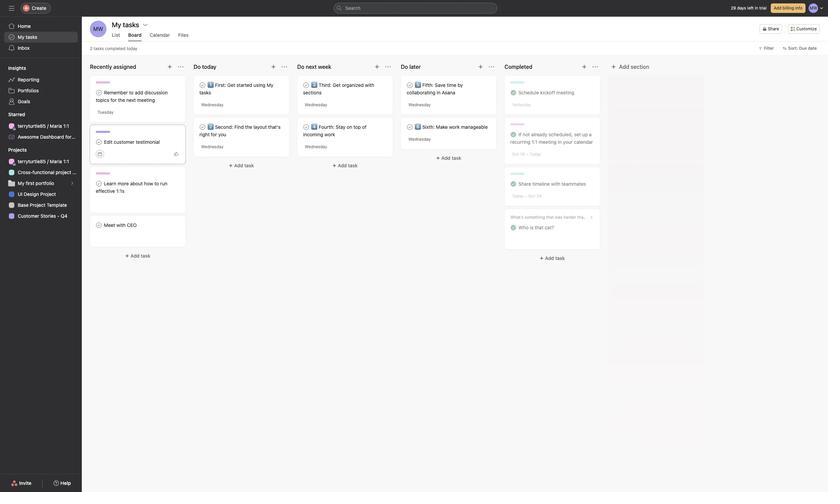 Task type: locate. For each thing, give the bounding box(es) containing it.
maria inside projects element
[[50, 159, 62, 164]]

2 horizontal spatial tasks
[[200, 90, 211, 96]]

completed image left 6️⃣
[[406, 123, 414, 131]]

completed checkbox for 4️⃣ fourth: stay on top of incoming work
[[302, 123, 310, 131]]

1 horizontal spatial tasks
[[94, 46, 104, 51]]

meeting
[[557, 90, 575, 96], [137, 97, 155, 103], [539, 139, 557, 145]]

wednesday button down sections
[[305, 102, 327, 107]]

tasks for 2
[[94, 46, 104, 51]]

oct
[[512, 152, 519, 157], [529, 194, 536, 199]]

see details, my first portfolio image
[[70, 182, 74, 186]]

remember to add discussion topics for the next meeting
[[96, 90, 168, 103]]

was
[[555, 215, 563, 220]]

completed image up today – oct 24
[[510, 180, 518, 188]]

my first portfolio
[[18, 180, 54, 186]]

terryturtle85 up cross-
[[18, 159, 46, 164]]

4 more section actions image from the left
[[593, 64, 598, 70]]

4 add task image from the left
[[582, 64, 588, 70]]

functional
[[33, 170, 54, 175]]

1 vertical spatial meeting
[[137, 97, 155, 103]]

the
[[118, 97, 125, 103], [245, 124, 252, 130]]

1 vertical spatial share
[[519, 181, 532, 187]]

tasks inside global element
[[26, 34, 37, 40]]

do
[[298, 64, 305, 70]]

terryturtle85 inside "starred" element
[[18, 123, 46, 129]]

more
[[118, 181, 129, 187]]

completed checkbox for share timeline with teammates
[[510, 180, 518, 188]]

3 more section actions image from the left
[[489, 64, 495, 70]]

/ up "dashboard"
[[47, 123, 49, 129]]

2 more section actions image from the left
[[282, 64, 287, 70]]

add inside add billing info button
[[775, 5, 782, 11]]

wednesday for 6️⃣ sixth: make work manageable
[[409, 137, 431, 142]]

completed image
[[199, 81, 207, 89], [302, 81, 310, 89], [510, 89, 518, 97], [199, 123, 207, 131], [406, 123, 414, 131], [510, 180, 518, 188], [510, 224, 518, 232]]

project right "new"
[[84, 134, 100, 140]]

completed checkbox left 6️⃣
[[406, 123, 414, 131]]

completed image left who
[[510, 224, 518, 232]]

terryturtle85 / maria 1:1 inside projects element
[[18, 159, 69, 164]]

2 terryturtle85 / maria 1:1 link from the top
[[4, 156, 78, 167]]

0 horizontal spatial share
[[519, 181, 532, 187]]

wednesday button down right
[[201, 144, 224, 149]]

0 horizontal spatial tasks
[[26, 34, 37, 40]]

tasks
[[26, 34, 37, 40], [94, 46, 104, 51], [200, 90, 211, 96]]

1 vertical spatial the
[[245, 124, 252, 130]]

completed checkbox left 3️⃣
[[302, 81, 310, 89]]

1 vertical spatial that
[[535, 225, 544, 231]]

due
[[800, 46, 808, 51]]

2 vertical spatial project
[[30, 202, 45, 208]]

1 vertical spatial tasks
[[94, 46, 104, 51]]

add task button for do today
[[194, 160, 289, 172]]

1:1 for new
[[63, 123, 69, 129]]

customer stories - q4 link
[[4, 211, 78, 222]]

work inside 4️⃣ fourth: stay on top of incoming work
[[325, 132, 335, 138]]

2 get from the left
[[333, 82, 341, 88]]

harder
[[564, 215, 577, 220]]

project down portfolio
[[40, 191, 56, 197]]

completed image for schedule kickoff meeting
[[510, 89, 518, 97]]

sixth:
[[423, 124, 435, 130]]

1 vertical spatial terryturtle85 / maria 1:1
[[18, 159, 69, 164]]

0 vertical spatial that
[[547, 215, 554, 220]]

wednesday button down 6️⃣
[[409, 137, 431, 142]]

1:1 up awesome dashboard for new project
[[63, 123, 69, 129]]

in
[[755, 5, 759, 11], [437, 90, 441, 96], [558, 139, 562, 145]]

add task button for do later
[[401, 152, 497, 164]]

0 vertical spatial work
[[449, 124, 460, 130]]

1 more section actions image from the left
[[178, 64, 184, 70]]

completed checkbox left 4️⃣
[[302, 123, 310, 131]]

add task image for do next week
[[375, 64, 380, 70]]

1 vertical spatial my
[[267, 82, 274, 88]]

inbox
[[18, 45, 30, 51]]

0 horizontal spatial that
[[535, 225, 544, 231]]

that right is
[[535, 225, 544, 231]]

with left ceo
[[117, 222, 126, 228]]

0 horizontal spatial for
[[65, 134, 72, 140]]

Completed checkbox
[[302, 81, 310, 89], [406, 81, 414, 89], [510, 89, 518, 97], [199, 123, 207, 131], [510, 131, 518, 139], [95, 138, 103, 146], [95, 180, 103, 188], [510, 180, 518, 188], [95, 221, 103, 230]]

tasks inside 1️⃣ first: get started using my tasks
[[200, 90, 211, 96]]

1 maria from the top
[[50, 123, 62, 129]]

project
[[84, 134, 100, 140], [40, 191, 56, 197], [30, 202, 45, 208]]

work down the fourth:
[[325, 132, 335, 138]]

for down 2️⃣ on the left top
[[211, 132, 217, 138]]

task
[[452, 155, 462, 161], [245, 163, 254, 169], [348, 163, 358, 169], [141, 253, 151, 259], [556, 256, 565, 261]]

completed image left edit
[[95, 138, 103, 146]]

do later
[[401, 64, 421, 70]]

0 vertical spatial terryturtle85 / maria 1:1 link
[[4, 121, 78, 132]]

1 vertical spatial in
[[437, 90, 441, 96]]

– left 24
[[525, 194, 528, 199]]

that for is
[[535, 225, 544, 231]]

2 add task image from the left
[[271, 64, 276, 70]]

1 vertical spatial terryturtle85
[[18, 159, 46, 164]]

starred element
[[0, 109, 100, 144]]

work right make
[[449, 124, 460, 130]]

3 add task image from the left
[[375, 64, 380, 70]]

1 terryturtle85 / maria 1:1 link from the top
[[4, 121, 78, 132]]

insights button
[[0, 65, 26, 72]]

if not already scheduled, set up a recurring 1:1 meeting in your calendar
[[511, 132, 593, 145]]

completed checkbox left 5️⃣
[[406, 81, 414, 89]]

completed checkbox left the 1️⃣
[[199, 81, 207, 89]]

wednesday button down collaborating
[[409, 102, 431, 107]]

files
[[178, 32, 189, 38]]

more section actions image for completed
[[593, 64, 598, 70]]

the right find at left top
[[245, 124, 252, 130]]

plan
[[72, 170, 82, 175]]

1 / from the top
[[47, 123, 49, 129]]

4️⃣ fourth: stay on top of incoming work
[[303, 124, 367, 138]]

tasks right 2
[[94, 46, 104, 51]]

–
[[526, 152, 529, 157], [525, 194, 528, 199]]

completed image left 3️⃣
[[302, 81, 310, 89]]

manageable
[[461, 124, 488, 130]]

get inside 1️⃣ first: get started using my tasks
[[228, 82, 235, 88]]

do next week
[[298, 64, 332, 70]]

1 vertical spatial today
[[512, 194, 524, 199]]

top
[[354, 124, 361, 130]]

filter button
[[756, 44, 778, 53]]

completed checkbox left edit
[[95, 138, 103, 146]]

1 horizontal spatial today
[[530, 152, 541, 157]]

meeting down "add"
[[137, 97, 155, 103]]

1:1 up "project"
[[63, 159, 69, 164]]

share timeline with teammates
[[519, 181, 587, 187]]

terryturtle85 / maria 1:1 link up functional
[[4, 156, 78, 167]]

tasks down home
[[26, 34, 37, 40]]

0 vertical spatial terryturtle85
[[18, 123, 46, 129]]

with right timeline at right
[[552, 181, 561, 187]]

1 terryturtle85 / maria 1:1 from the top
[[18, 123, 69, 129]]

2 vertical spatial in
[[558, 139, 562, 145]]

the down the remember
[[118, 97, 125, 103]]

in down the "save"
[[437, 90, 441, 96]]

global element
[[0, 17, 82, 58]]

2 vertical spatial 1:1
[[63, 159, 69, 164]]

add
[[135, 90, 143, 96]]

terryturtle85 / maria 1:1 up awesome dashboard for new project link
[[18, 123, 69, 129]]

maria up awesome dashboard for new project
[[50, 123, 62, 129]]

0 vertical spatial meeting
[[557, 90, 575, 96]]

terryturtle85 / maria 1:1 link for functional
[[4, 156, 78, 167]]

completed checkbox up yesterday button
[[510, 89, 518, 97]]

customer
[[18, 213, 39, 219]]

completed checkbox up the topics
[[95, 89, 103, 97]]

1 horizontal spatial get
[[333, 82, 341, 88]]

completed image left 4️⃣
[[302, 123, 310, 131]]

add task image
[[167, 64, 173, 70], [271, 64, 276, 70], [375, 64, 380, 70], [582, 64, 588, 70]]

wednesday button down incoming
[[305, 144, 327, 149]]

completed checkbox left meet
[[95, 221, 103, 230]]

1 horizontal spatial with
[[365, 82, 375, 88]]

terryturtle85 / maria 1:1 inside "starred" element
[[18, 123, 69, 129]]

today right 19
[[530, 152, 541, 157]]

trial
[[760, 5, 767, 11]]

incoming
[[303, 132, 323, 138]]

add task for do next week
[[338, 163, 358, 169]]

project inside "starred" element
[[84, 134, 100, 140]]

cross-functional project plan
[[18, 170, 82, 175]]

in right left
[[755, 5, 759, 11]]

template
[[47, 202, 67, 208]]

terryturtle85
[[18, 123, 46, 129], [18, 159, 46, 164]]

terryturtle85 / maria 1:1 link up "dashboard"
[[4, 121, 78, 132]]

completed image for 6️⃣ sixth: make work manageable
[[406, 123, 414, 131]]

board
[[128, 32, 142, 38]]

terryturtle85 / maria 1:1 up functional
[[18, 159, 69, 164]]

share up today – oct 24
[[519, 181, 532, 187]]

0 vertical spatial my
[[18, 34, 24, 40]]

to left run
[[155, 181, 159, 187]]

completed image left meet
[[95, 221, 103, 230]]

completed image left if
[[510, 131, 518, 139]]

time
[[447, 82, 457, 88]]

0 vertical spatial with
[[365, 82, 375, 88]]

to up next
[[129, 90, 134, 96]]

wednesday down the 1️⃣
[[201, 102, 224, 107]]

1 vertical spatial 1:1
[[532, 139, 538, 145]]

meeting down already
[[539, 139, 557, 145]]

2 vertical spatial meeting
[[539, 139, 557, 145]]

completed image up right
[[199, 123, 207, 131]]

to inside the remember to add discussion topics for the next meeting
[[129, 90, 134, 96]]

meet
[[104, 222, 115, 228]]

completed image up 'effective' in the left top of the page
[[95, 180, 103, 188]]

wednesday button down the 1️⃣
[[201, 102, 224, 107]]

2 terryturtle85 from the top
[[18, 159, 46, 164]]

tasks for my
[[26, 34, 37, 40]]

1:1 for plan
[[63, 159, 69, 164]]

project down "ui design project"
[[30, 202, 45, 208]]

completed image for edit customer testimonial
[[95, 138, 103, 146]]

that for something
[[547, 215, 554, 220]]

1 vertical spatial terryturtle85 / maria 1:1 link
[[4, 156, 78, 167]]

2 / from the top
[[47, 159, 49, 164]]

terryturtle85 inside projects element
[[18, 159, 46, 164]]

1 vertical spatial to
[[155, 181, 159, 187]]

completed
[[105, 46, 125, 51]]

base project template link
[[4, 200, 78, 211]]

wednesday down right
[[201, 144, 224, 149]]

insights
[[8, 65, 26, 71]]

0 vertical spatial the
[[118, 97, 125, 103]]

my inside 1️⃣ first: get started using my tasks
[[267, 82, 274, 88]]

ceo
[[127, 222, 137, 228]]

home link
[[4, 21, 78, 32]]

0 vertical spatial tasks
[[26, 34, 37, 40]]

1:1 down already
[[532, 139, 538, 145]]

projects
[[8, 147, 27, 153]]

add task image
[[478, 64, 484, 70]]

/ inside projects element
[[47, 159, 49, 164]]

find
[[235, 124, 244, 130]]

maria inside "starred" element
[[50, 123, 62, 129]]

0 horizontal spatial with
[[117, 222, 126, 228]]

schedule kickoff meeting
[[519, 90, 575, 96]]

add
[[775, 5, 782, 11], [620, 64, 630, 70], [442, 155, 451, 161], [234, 163, 243, 169], [338, 163, 347, 169], [131, 253, 140, 259], [546, 256, 555, 261]]

get inside 3️⃣ third: get organized with sections
[[333, 82, 341, 88]]

0 horizontal spatial the
[[118, 97, 125, 103]]

completed image for meet with ceo
[[95, 221, 103, 230]]

my for my tasks
[[18, 34, 24, 40]]

wednesday down sections
[[305, 102, 327, 107]]

1 vertical spatial work
[[325, 132, 335, 138]]

projects button
[[0, 147, 27, 154]]

0 horizontal spatial in
[[437, 90, 441, 96]]

share for share
[[769, 26, 780, 31]]

get for do today
[[228, 82, 235, 88]]

starred
[[8, 112, 25, 117]]

terryturtle85 up the awesome
[[18, 123, 46, 129]]

completed image up the topics
[[95, 89, 103, 97]]

1 terryturtle85 from the top
[[18, 123, 46, 129]]

my inside global element
[[18, 34, 24, 40]]

list
[[112, 32, 120, 38]]

wednesday down incoming
[[305, 144, 327, 149]]

2 maria from the top
[[50, 159, 62, 164]]

for down the remember
[[111, 97, 117, 103]]

of
[[362, 124, 367, 130]]

reporting
[[18, 77, 39, 83]]

1️⃣ first: get started using my tasks
[[200, 82, 274, 96]]

2 horizontal spatial with
[[552, 181, 561, 187]]

1 horizontal spatial that
[[547, 215, 554, 220]]

completed checkbox left who
[[510, 224, 518, 232]]

2
[[90, 46, 93, 51]]

completed checkbox for 1️⃣ first: get started using my tasks
[[199, 81, 207, 89]]

1 horizontal spatial to
[[155, 181, 159, 187]]

2 vertical spatial my
[[18, 180, 24, 186]]

design
[[24, 191, 39, 197]]

meeting inside the remember to add discussion topics for the next meeting
[[137, 97, 155, 103]]

wednesday down 6️⃣
[[409, 137, 431, 142]]

get right 'third:'
[[333, 82, 341, 88]]

get right first: at the top left of the page
[[228, 82, 235, 88]]

share inside button
[[769, 26, 780, 31]]

with right organized
[[365, 82, 375, 88]]

0 horizontal spatial to
[[129, 90, 134, 96]]

/ inside "starred" element
[[47, 123, 49, 129]]

not
[[523, 132, 530, 138]]

1 horizontal spatial in
[[558, 139, 562, 145]]

effective
[[96, 188, 115, 194]]

that left was
[[547, 215, 554, 220]]

share up filter
[[769, 26, 780, 31]]

1 vertical spatial maria
[[50, 159, 62, 164]]

Completed checkbox
[[199, 81, 207, 89], [95, 89, 103, 97], [302, 123, 310, 131], [406, 123, 414, 131], [510, 224, 518, 232]]

cross-functional project plan link
[[4, 167, 82, 178]]

for left "new"
[[65, 134, 72, 140]]

1 horizontal spatial the
[[245, 124, 252, 130]]

2 vertical spatial tasks
[[200, 90, 211, 96]]

maria up cross-functional project plan
[[50, 159, 62, 164]]

wednesday button for 5️⃣ fifth: save time by collaborating in asana
[[409, 102, 431, 107]]

completed checkbox up today – oct 24
[[510, 180, 518, 188]]

that
[[547, 215, 554, 220], [535, 225, 544, 231]]

projects element
[[0, 144, 82, 223]]

0 vertical spatial maria
[[50, 123, 62, 129]]

completed image for 1️⃣ first: get started using my tasks
[[199, 81, 207, 89]]

completed checkbox left if
[[510, 131, 518, 139]]

completed checkbox up 'effective' in the left top of the page
[[95, 180, 103, 188]]

completed image for 2️⃣ second: find the layout that's right for you
[[199, 123, 207, 131]]

1 add task image from the left
[[167, 64, 173, 70]]

completed image for who is that cat?
[[510, 224, 518, 232]]

completed image for learn more about how to run effective 1:1s
[[95, 180, 103, 188]]

wednesday for 3️⃣ third: get organized with sections
[[305, 102, 327, 107]]

1 vertical spatial /
[[47, 159, 49, 164]]

0 vertical spatial /
[[47, 123, 49, 129]]

my inside projects element
[[18, 180, 24, 186]]

more section actions image for recently assigned
[[178, 64, 184, 70]]

more section actions image
[[178, 64, 184, 70], [282, 64, 287, 70], [489, 64, 495, 70], [593, 64, 598, 70]]

2 tasks completed today
[[90, 46, 137, 51]]

tasks down the 1️⃣
[[200, 90, 211, 96]]

1:1 inside projects element
[[63, 159, 69, 164]]

wednesday down collaborating
[[409, 102, 431, 107]]

1 horizontal spatial for
[[111, 97, 117, 103]]

today left 24
[[512, 194, 524, 199]]

my right using
[[267, 82, 274, 88]]

completed image for 4️⃣ fourth: stay on top of incoming work
[[302, 123, 310, 131]]

completed checkbox for meet with ceo
[[95, 221, 103, 230]]

on
[[347, 124, 353, 130]]

1 vertical spatial –
[[525, 194, 528, 199]]

with
[[365, 82, 375, 88], [552, 181, 561, 187], [117, 222, 126, 228]]

expected?
[[588, 215, 608, 220]]

0 horizontal spatial oct
[[512, 152, 519, 157]]

what's
[[511, 215, 524, 220]]

1 get from the left
[[228, 82, 235, 88]]

q4
[[61, 213, 67, 219]]

completed image
[[406, 81, 414, 89], [95, 89, 103, 97], [302, 123, 310, 131], [510, 131, 518, 139], [95, 138, 103, 146], [95, 180, 103, 188], [95, 221, 103, 230]]

my up inbox
[[18, 34, 24, 40]]

completed checkbox for 3️⃣ third: get organized with sections
[[302, 81, 310, 89]]

terryturtle85 / maria 1:1
[[18, 123, 69, 129], [18, 159, 69, 164]]

– right 19
[[526, 152, 529, 157]]

completed image up yesterday button
[[510, 89, 518, 97]]

my first portfolio link
[[4, 178, 78, 189]]

0 horizontal spatial get
[[228, 82, 235, 88]]

stay
[[336, 124, 346, 130]]

completed checkbox up right
[[199, 123, 207, 131]]

meeting right kickoff
[[557, 90, 575, 96]]

1 horizontal spatial share
[[769, 26, 780, 31]]

0 vertical spatial to
[[129, 90, 134, 96]]

tuesday
[[98, 110, 114, 115]]

invite button
[[6, 478, 36, 490]]

oct left 24
[[529, 194, 536, 199]]

to inside learn more about how to run effective 1:1s
[[155, 181, 159, 187]]

hide sidebar image
[[9, 5, 14, 11]]

more section actions image for do later
[[489, 64, 495, 70]]

completed image left the 1️⃣
[[199, 81, 207, 89]]

terryturtle85 for cross-
[[18, 159, 46, 164]]

section
[[631, 64, 650, 70]]

in down 'scheduled,'
[[558, 139, 562, 145]]

0 vertical spatial project
[[84, 134, 100, 140]]

0 vertical spatial terryturtle85 / maria 1:1
[[18, 123, 69, 129]]

remember
[[104, 90, 128, 96]]

search
[[345, 5, 361, 11]]

work
[[449, 124, 460, 130], [325, 132, 335, 138]]

my left first
[[18, 180, 24, 186]]

customize
[[797, 26, 818, 31]]

wednesday button
[[201, 102, 224, 107], [305, 102, 327, 107], [409, 102, 431, 107], [409, 137, 431, 142], [201, 144, 224, 149], [305, 144, 327, 149]]

/ up cross-functional project plan
[[47, 159, 49, 164]]

oct left 19
[[512, 152, 519, 157]]

completed image left 5️⃣
[[406, 81, 414, 89]]

testimonial
[[136, 139, 160, 145]]

1:1 inside "starred" element
[[63, 123, 69, 129]]

0 horizontal spatial work
[[325, 132, 335, 138]]

task for do next week
[[348, 163, 358, 169]]

up
[[583, 132, 588, 138]]

1 horizontal spatial oct
[[529, 194, 536, 199]]

2 horizontal spatial in
[[755, 5, 759, 11]]

completed checkbox for 6️⃣ sixth: make work manageable
[[406, 123, 414, 131]]

0 vertical spatial share
[[769, 26, 780, 31]]

2 horizontal spatial for
[[211, 132, 217, 138]]

0 vertical spatial in
[[755, 5, 759, 11]]

0 vertical spatial 1:1
[[63, 123, 69, 129]]

share for share timeline with teammates
[[519, 181, 532, 187]]

2 terryturtle85 / maria 1:1 from the top
[[18, 159, 69, 164]]



Task type: vqa. For each thing, say whether or not it's contained in the screenshot.


Task type: describe. For each thing, give the bounding box(es) containing it.
add task for do later
[[442, 155, 462, 161]]

wednesday button for 3️⃣ third: get organized with sections
[[305, 102, 327, 107]]

1:1 inside if not already scheduled, set up a recurring 1:1 meeting in your calendar
[[532, 139, 538, 145]]

who
[[519, 225, 529, 231]]

home
[[18, 23, 31, 29]]

ui
[[18, 191, 22, 197]]

customer
[[114, 139, 135, 145]]

portfolios link
[[4, 85, 78, 96]]

add billing info button
[[771, 3, 806, 13]]

terryturtle85 for awesome
[[18, 123, 46, 129]]

in inside 5️⃣ fifth: save time by collaborating in asana
[[437, 90, 441, 96]]

new
[[73, 134, 83, 140]]

project
[[56, 170, 71, 175]]

yesterday button
[[512, 102, 532, 107]]

scheduled,
[[549, 132, 573, 138]]

6️⃣ sixth: make work manageable
[[415, 124, 488, 130]]

wednesday button for 4️⃣ fourth: stay on top of incoming work
[[305, 144, 327, 149]]

1:1s
[[116, 188, 125, 194]]

do today
[[194, 64, 217, 70]]

meet with ceo
[[104, 222, 137, 228]]

add inside add section button
[[620, 64, 630, 70]]

schedule
[[519, 90, 539, 96]]

wednesday button for 1️⃣ first: get started using my tasks
[[201, 102, 224, 107]]

completed image for 3️⃣ third: get organized with sections
[[302, 81, 310, 89]]

the inside the remember to add discussion topics for the next meeting
[[118, 97, 125, 103]]

awesome dashboard for new project
[[18, 134, 100, 140]]

completed checkbox for remember to add discussion topics for the next meeting
[[95, 89, 103, 97]]

about
[[130, 181, 143, 187]]

by
[[458, 82, 463, 88]]

yesterday
[[512, 102, 532, 107]]

0 vertical spatial oct
[[512, 152, 519, 157]]

timeline
[[533, 181, 550, 187]]

for inside "starred" element
[[65, 134, 72, 140]]

sort: due date
[[789, 46, 818, 51]]

0 vertical spatial –
[[526, 152, 529, 157]]

wednesday for 2️⃣ second: find the layout that's right for you
[[201, 144, 224, 149]]

add billing info
[[775, 5, 803, 11]]

add task button for do next week
[[298, 160, 393, 172]]

0 horizontal spatial today
[[512, 194, 524, 199]]

meeting inside if not already scheduled, set up a recurring 1:1 meeting in your calendar
[[539, 139, 557, 145]]

add section
[[620, 64, 650, 70]]

0 vertical spatial today
[[530, 152, 541, 157]]

topics
[[96, 97, 109, 103]]

0 likes. click to like this task image
[[174, 152, 178, 156]]

edit
[[104, 139, 113, 145]]

is
[[530, 225, 534, 231]]

asana
[[442, 90, 456, 96]]

customer stories - q4
[[18, 213, 67, 219]]

starred button
[[0, 111, 25, 118]]

kickoff
[[541, 90, 556, 96]]

show options image
[[143, 22, 148, 28]]

right
[[200, 132, 210, 138]]

maria for dashboard
[[50, 123, 62, 129]]

board link
[[128, 32, 142, 41]]

how
[[144, 181, 153, 187]]

more section actions image
[[386, 64, 391, 70]]

today
[[127, 46, 137, 51]]

recurring
[[511, 139, 531, 145]]

completed image for remember to add discussion topics for the next meeting
[[95, 89, 103, 97]]

date
[[809, 46, 818, 51]]

recently assigned
[[90, 64, 136, 70]]

in inside if not already scheduled, set up a recurring 1:1 meeting in your calendar
[[558, 139, 562, 145]]

days
[[738, 5, 747, 11]]

completed image for 5️⃣ fifth: save time by collaborating in asana
[[406, 81, 414, 89]]

/ for functional
[[47, 159, 49, 164]]

set
[[575, 132, 581, 138]]

learn more about how to run effective 1:1s
[[96, 181, 168, 194]]

using
[[254, 82, 266, 88]]

19
[[521, 152, 525, 157]]

calendar
[[574, 139, 593, 145]]

insights element
[[0, 62, 82, 109]]

help
[[60, 481, 71, 487]]

next
[[126, 97, 136, 103]]

for inside 2️⃣ second: find the layout that's right for you
[[211, 132, 217, 138]]

for inside the remember to add discussion topics for the next meeting
[[111, 97, 117, 103]]

that's
[[268, 124, 281, 130]]

1 vertical spatial with
[[552, 181, 561, 187]]

1 vertical spatial project
[[40, 191, 56, 197]]

completed checkbox for 5️⃣ fifth: save time by collaborating in asana
[[406, 81, 414, 89]]

a
[[590, 132, 592, 138]]

wednesday button for 2️⃣ second: find the layout that's right for you
[[201, 144, 224, 149]]

search list box
[[334, 3, 498, 14]]

tuesday button
[[98, 110, 114, 115]]

2 vertical spatial with
[[117, 222, 126, 228]]

completed checkbox for learn more about how to run effective 1:1s
[[95, 180, 103, 188]]

get for do next week
[[333, 82, 341, 88]]

already
[[532, 132, 548, 138]]

wednesday for 5️⃣ fifth: save time by collaborating in asana
[[409, 102, 431, 107]]

left
[[748, 5, 754, 11]]

something
[[525, 215, 545, 220]]

-
[[57, 213, 59, 219]]

base project template
[[18, 202, 67, 208]]

task for do today
[[245, 163, 254, 169]]

with inside 3️⃣ third: get organized with sections
[[365, 82, 375, 88]]

calendar
[[150, 32, 170, 38]]

completed checkbox for if not already scheduled, set up a recurring 1:1 meeting in your calendar
[[510, 131, 518, 139]]

completed image for share timeline with teammates
[[510, 180, 518, 188]]

1 vertical spatial oct
[[529, 194, 536, 199]]

completed checkbox for who is that cat?
[[510, 224, 518, 232]]

add task image for completed
[[582, 64, 588, 70]]

1 horizontal spatial work
[[449, 124, 460, 130]]

second:
[[215, 124, 233, 130]]

24
[[537, 194, 542, 199]]

filter
[[765, 46, 775, 51]]

2️⃣ second: find the layout that's right for you
[[200, 124, 281, 138]]

portfolio
[[36, 180, 54, 186]]

calendar link
[[150, 32, 170, 41]]

maria for functional
[[50, 159, 62, 164]]

wednesday for 4️⃣ fourth: stay on top of incoming work
[[305, 144, 327, 149]]

discussion
[[145, 90, 168, 96]]

completed image for if not already scheduled, set up a recurring 1:1 meeting in your calendar
[[510, 131, 518, 139]]

cat?
[[545, 225, 555, 231]]

completed checkbox for schedule kickoff meeting
[[510, 89, 518, 97]]

teammates
[[562, 181, 587, 187]]

search button
[[334, 3, 498, 14]]

add task image for do today
[[271, 64, 276, 70]]

customize button
[[789, 24, 821, 34]]

dashboard
[[40, 134, 64, 140]]

completed checkbox for edit customer testimonial
[[95, 138, 103, 146]]

cross-
[[18, 170, 33, 175]]

29
[[732, 5, 737, 11]]

stories
[[41, 213, 56, 219]]

/ for dashboard
[[47, 123, 49, 129]]

add task image for recently assigned
[[167, 64, 173, 70]]

sections
[[303, 90, 322, 96]]

create button
[[20, 3, 51, 14]]

terryturtle85 / maria 1:1 for functional
[[18, 159, 69, 164]]

add task for do today
[[234, 163, 254, 169]]

terryturtle85 / maria 1:1 for dashboard
[[18, 123, 69, 129]]

create
[[32, 5, 46, 11]]

wednesday button for 6️⃣ sixth: make work manageable
[[409, 137, 431, 142]]

my for my first portfolio
[[18, 180, 24, 186]]

more section actions image for do today
[[282, 64, 287, 70]]

my tasks
[[18, 34, 37, 40]]

wednesday for 1️⃣ first: get started using my tasks
[[201, 102, 224, 107]]

invite
[[19, 481, 31, 487]]

4️⃣
[[312, 124, 318, 130]]

the inside 2️⃣ second: find the layout that's right for you
[[245, 124, 252, 130]]

add section button
[[609, 61, 653, 73]]

layout
[[254, 124, 267, 130]]

edit customer testimonial
[[104, 139, 160, 145]]

task for do later
[[452, 155, 462, 161]]

run
[[160, 181, 168, 187]]

completed checkbox for 2️⃣ second: find the layout that's right for you
[[199, 123, 207, 131]]

terryturtle85 / maria 1:1 link for dashboard
[[4, 121, 78, 132]]

you
[[218, 132, 226, 138]]



